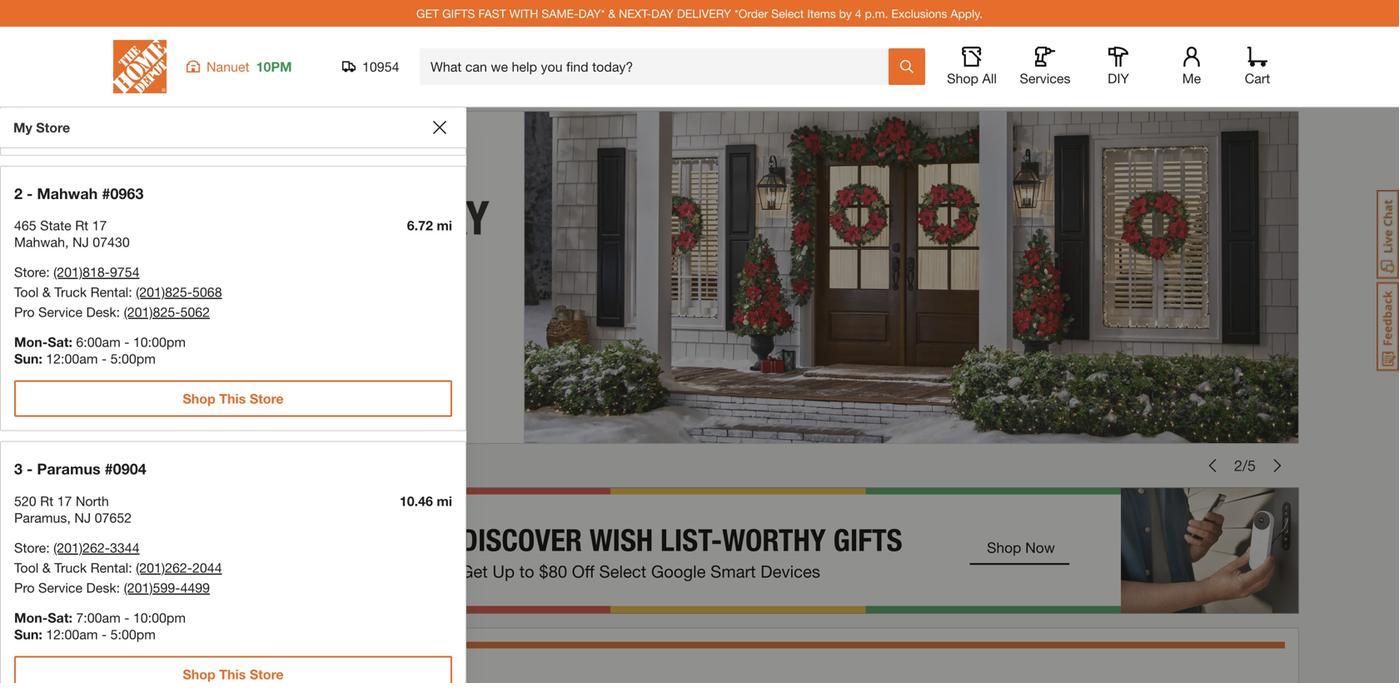 Task type: describe. For each thing, give the bounding box(es) containing it.
service for mahwah
[[38, 304, 83, 320]]

nanuet
[[207, 59, 250, 75]]

10:00pm for 2 - mahwah # 0963
[[133, 334, 186, 350]]

10.46
[[400, 493, 433, 509]]

17 inside the 520 rt 17 north paramus , nj 07652
[[57, 493, 72, 509]]

rental for 0963
[[90, 284, 128, 300]]

2 for 2 / 5
[[1235, 457, 1243, 474]]

0904
[[113, 460, 146, 478]]

shop all button
[[946, 47, 999, 87]]

10954
[[362, 59, 399, 75]]

paramus inside the 520 rt 17 north paramus , nj 07652
[[14, 510, 67, 525]]

2 - mahwah # 0963
[[14, 184, 144, 202]]

1 vertical spatial (201)825-
[[124, 304, 180, 320]]

my store
[[13, 120, 70, 135]]

my
[[13, 120, 32, 135]]

services button
[[1019, 47, 1072, 87]]

0 horizontal spatial (201)262-
[[53, 540, 110, 555]]

/
[[1243, 457, 1248, 474]]

sun: for 3
[[14, 626, 42, 642]]

5:00pm for 0963
[[111, 351, 156, 367]]

5062
[[180, 304, 210, 320]]

diy button
[[1092, 47, 1146, 87]]

sat: for mahwah
[[48, 334, 72, 350]]

: up 6:00am
[[116, 304, 120, 320]]

delivery
[[677, 6, 731, 20]]

shop for 0963
[[183, 391, 216, 407]]

- right the 7:00am
[[124, 610, 130, 625]]

- down 6:00am
[[102, 351, 107, 367]]

truck for mahwah
[[54, 284, 87, 300]]

gifts
[[442, 6, 475, 20]]

me
[[1183, 70, 1202, 86]]

(201)818-
[[53, 264, 110, 280]]

10954 button
[[342, 58, 400, 75]]

nj for paramus
[[74, 510, 91, 525]]

- up 465
[[27, 184, 33, 202]]

2 for 2 - mahwah # 0963
[[14, 184, 23, 202]]

pro for 3
[[14, 580, 35, 595]]

- down the 7:00am
[[102, 626, 107, 642]]

by
[[839, 6, 852, 20]]

all
[[983, 70, 997, 86]]

shop this store button for 3 - paramus # 0904
[[14, 656, 452, 683]]

truck for paramus
[[54, 560, 87, 575]]

shop this store for 0904
[[183, 666, 284, 682]]

desk for paramus
[[86, 580, 116, 595]]

7:00am
[[76, 610, 121, 625]]

cart link
[[1240, 47, 1276, 87]]

shop all
[[947, 70, 997, 86]]

diy
[[1108, 70, 1130, 86]]

sat: for paramus
[[48, 610, 72, 625]]

What can we help you find today? search field
[[431, 49, 888, 84]]

07652
[[95, 510, 132, 525]]

tool for 3
[[14, 560, 39, 575]]

exclusions
[[892, 6, 948, 20]]

0 vertical spatial (201)825-
[[136, 284, 192, 300]]

4499
[[180, 580, 210, 595]]

cart
[[1245, 70, 1271, 86]]

2044
[[192, 560, 222, 575]]

3
[[14, 460, 23, 478]]

10pm
[[256, 59, 292, 75]]

, for mahwah
[[65, 234, 69, 250]]

day
[[651, 6, 674, 20]]

select
[[772, 6, 804, 20]]

5068
[[192, 284, 222, 300]]

: down 9754
[[128, 284, 132, 300]]

9754
[[110, 264, 140, 280]]

6.72 mi
[[407, 217, 452, 233]]

0 vertical spatial &
[[608, 6, 616, 20]]

sun: for 2
[[14, 351, 42, 367]]

*order
[[735, 6, 768, 20]]

store inside store : (201)818-9754 tool & truck rental : (201)825-5068 pro service desk : (201)825-5062
[[14, 264, 46, 280]]

4
[[855, 6, 862, 20]]

apply.
[[951, 6, 983, 20]]

north
[[76, 493, 109, 509]]

get gifts fast with same-day* & next-day delivery *order select items by 4 p.m. exclusions apply.
[[416, 6, 983, 20]]

me button
[[1166, 47, 1219, 87]]

0963
[[110, 184, 144, 202]]

this for 2 - mahwah # 0963
[[219, 391, 246, 407]]

mon- for paramus
[[14, 610, 48, 625]]

rt inside '465 state rt 17 mahwah , nj 07430'
[[75, 217, 88, 233]]

fast
[[478, 6, 506, 20]]

get
[[416, 6, 439, 20]]

465
[[14, 217, 36, 233]]

(201)825-5062 link
[[124, 304, 210, 320]]

12:00am for paramus
[[46, 626, 98, 642]]

shop this store for 0963
[[183, 391, 284, 407]]

shop for 0904
[[183, 666, 216, 682]]

1 vertical spatial (201)262-
[[136, 560, 192, 575]]

store inside "store : (201)262-3344 tool & truck rental : (201)262-2044 pro service desk : (201)599-4499"
[[14, 540, 46, 555]]

nanuet 10pm
[[207, 59, 292, 75]]

2 / 5
[[1235, 457, 1256, 474]]



Task type: vqa. For each thing, say whether or not it's contained in the screenshot.
a within the Button
no



Task type: locate. For each thing, give the bounding box(es) containing it.
2 this from the top
[[219, 666, 246, 682]]

3 - paramus # 0904
[[14, 460, 146, 478]]

& inside "store : (201)262-3344 tool & truck rental : (201)262-2044 pro service desk : (201)599-4499"
[[42, 560, 51, 575]]

2 mon- from the top
[[14, 610, 48, 625]]

1 horizontal spatial rt
[[75, 217, 88, 233]]

0 vertical spatial desk
[[86, 304, 116, 320]]

0 vertical spatial this
[[219, 391, 246, 407]]

& for 3 - paramus # 0904
[[42, 560, 51, 575]]

0 vertical spatial ,
[[65, 234, 69, 250]]

services
[[1020, 70, 1071, 86]]

next-
[[619, 6, 651, 20]]

store : (201)262-3344 tool & truck rental : (201)262-2044 pro service desk : (201)599-4499
[[14, 540, 222, 595]]

1 mi from the top
[[437, 217, 452, 233]]

(201)818-9754 link
[[53, 264, 140, 280]]

tool down 520
[[14, 560, 39, 575]]

1 vertical spatial mahwah
[[14, 234, 65, 250]]

rental inside store : (201)818-9754 tool & truck rental : (201)825-5068 pro service desk : (201)825-5062
[[90, 284, 128, 300]]

desk up the 7:00am
[[86, 580, 116, 595]]

pro
[[14, 304, 35, 320], [14, 580, 35, 595]]

0 vertical spatial paramus
[[37, 460, 101, 478]]

12:00am inside mon-sat: 7:00am - 10:00pm sun: 12:00am - 5:00pm
[[46, 626, 98, 642]]

1 pro from the top
[[14, 304, 35, 320]]

2 mi from the top
[[437, 493, 452, 509]]

0 horizontal spatial 2
[[14, 184, 23, 202]]

desk inside store : (201)818-9754 tool & truck rental : (201)825-5068 pro service desk : (201)825-5062
[[86, 304, 116, 320]]

1 vertical spatial mi
[[437, 493, 452, 509]]

drawer close image
[[433, 121, 447, 134]]

desk for mahwah
[[86, 304, 116, 320]]

tool inside store : (201)818-9754 tool & truck rental : (201)825-5068 pro service desk : (201)825-5062
[[14, 284, 39, 300]]

nj inside the 520 rt 17 north paramus , nj 07652
[[74, 510, 91, 525]]

with
[[510, 6, 539, 20]]

mi
[[437, 217, 452, 233], [437, 493, 452, 509]]

this for 3 - paramus # 0904
[[219, 666, 246, 682]]

1 vertical spatial 10:00pm
[[133, 610, 186, 625]]

-
[[27, 184, 33, 202], [124, 334, 130, 350], [102, 351, 107, 367], [27, 460, 33, 478], [124, 610, 130, 625], [102, 626, 107, 642]]

1 vertical spatial 12:00am
[[46, 626, 98, 642]]

shop inside 'button'
[[947, 70, 979, 86]]

desk
[[86, 304, 116, 320], [86, 580, 116, 595]]

2 pro from the top
[[14, 580, 35, 595]]

1 sat: from the top
[[48, 334, 72, 350]]

2 5:00pm from the top
[[111, 626, 156, 642]]

2 vertical spatial &
[[42, 560, 51, 575]]

p.m.
[[865, 6, 889, 20]]

2 up 465
[[14, 184, 23, 202]]

0 vertical spatial service
[[38, 304, 83, 320]]

1 shop this store from the top
[[183, 391, 284, 407]]

#
[[102, 184, 110, 202], [105, 460, 113, 478]]

paramus
[[37, 460, 101, 478], [14, 510, 67, 525]]

0 horizontal spatial rt
[[40, 493, 53, 509]]

1 this from the top
[[219, 391, 246, 407]]

# for 0904
[[105, 460, 113, 478]]

(201)825-
[[136, 284, 192, 300], [124, 304, 180, 320]]

mon-sat: 7:00am - 10:00pm sun: 12:00am - 5:00pm
[[14, 610, 186, 642]]

nj for mahwah
[[72, 234, 89, 250]]

pro inside store : (201)818-9754 tool & truck rental : (201)825-5068 pro service desk : (201)825-5062
[[14, 304, 35, 320]]

5:00pm for 0904
[[111, 626, 156, 642]]

, for paramus
[[67, 510, 71, 525]]

items
[[807, 6, 836, 20]]

1 vertical spatial service
[[38, 580, 83, 595]]

& for 2 - mahwah # 0963
[[42, 284, 51, 300]]

2
[[14, 184, 23, 202], [1235, 457, 1243, 474]]

1 vertical spatial 5:00pm
[[111, 626, 156, 642]]

mahwah
[[37, 184, 98, 202], [14, 234, 65, 250]]

rental down (201)262-3344 link
[[90, 560, 128, 575]]

,
[[65, 234, 69, 250], [67, 510, 71, 525]]

17 inside '465 state rt 17 mahwah , nj 07430'
[[92, 217, 107, 233]]

1 vertical spatial this
[[219, 666, 246, 682]]

truck inside store : (201)818-9754 tool & truck rental : (201)825-5068 pro service desk : (201)825-5062
[[54, 284, 87, 300]]

mi right 10.46
[[437, 493, 452, 509]]

, down state
[[65, 234, 69, 250]]

shop this store button
[[14, 380, 452, 417], [14, 656, 452, 683]]

service for paramus
[[38, 580, 83, 595]]

1 shop this store button from the top
[[14, 380, 452, 417]]

1 vertical spatial mon-
[[14, 610, 48, 625]]

service inside store : (201)818-9754 tool & truck rental : (201)825-5068 pro service desk : (201)825-5062
[[38, 304, 83, 320]]

1 horizontal spatial 2
[[1235, 457, 1243, 474]]

- right 3
[[27, 460, 33, 478]]

rt right state
[[75, 217, 88, 233]]

2 service from the top
[[38, 580, 83, 595]]

2 sun: from the top
[[14, 626, 42, 642]]

2 shop this store button from the top
[[14, 656, 452, 683]]

next slide image
[[1271, 459, 1285, 472]]

17 left north
[[57, 493, 72, 509]]

3344
[[110, 540, 140, 555]]

0 vertical spatial tool
[[14, 284, 39, 300]]

1 tool from the top
[[14, 284, 39, 300]]

tool for 2
[[14, 284, 39, 300]]

rt inside the 520 rt 17 north paramus , nj 07652
[[40, 493, 53, 509]]

5:00pm down the 7:00am
[[111, 626, 156, 642]]

12:00am down the 7:00am
[[46, 626, 98, 642]]

1 12:00am from the top
[[46, 351, 98, 367]]

12:00am
[[46, 351, 98, 367], [46, 626, 98, 642]]

same-
[[542, 6, 579, 20]]

1 vertical spatial #
[[105, 460, 113, 478]]

(201)262- down the 520 rt 17 north paramus , nj 07652
[[53, 540, 110, 555]]

0 vertical spatial shop this store
[[183, 391, 284, 407]]

12:00am down 6:00am
[[46, 351, 98, 367]]

mahwah down 465
[[14, 234, 65, 250]]

store : (201)818-9754 tool & truck rental : (201)825-5068 pro service desk : (201)825-5062
[[14, 264, 222, 320]]

mon- inside mon-sat: 6:00am - 10:00pm sun: 12:00am - 5:00pm
[[14, 334, 48, 350]]

0 vertical spatial 2
[[14, 184, 23, 202]]

: down 3344
[[128, 560, 132, 575]]

& down the 520 rt 17 north paramus , nj 07652
[[42, 560, 51, 575]]

10:00pm
[[133, 334, 186, 350], [133, 610, 186, 625]]

5:00pm inside mon-sat: 7:00am - 10:00pm sun: 12:00am - 5:00pm
[[111, 626, 156, 642]]

10:00pm inside mon-sat: 7:00am - 10:00pm sun: 12:00am - 5:00pm
[[133, 610, 186, 625]]

10:00pm inside mon-sat: 6:00am - 10:00pm sun: 12:00am - 5:00pm
[[133, 334, 186, 350]]

(201)262-3344 link
[[53, 540, 140, 555]]

520
[[14, 493, 36, 509]]

0 vertical spatial 10:00pm
[[133, 334, 186, 350]]

mon- inside mon-sat: 7:00am - 10:00pm sun: 12:00am - 5:00pm
[[14, 610, 48, 625]]

rental
[[90, 284, 128, 300], [90, 560, 128, 575]]

5:00pm down 6:00am
[[111, 351, 156, 367]]

0 vertical spatial #
[[102, 184, 110, 202]]

1 vertical spatial 2
[[1235, 457, 1243, 474]]

sat: inside mon-sat: 7:00am - 10:00pm sun: 12:00am - 5:00pm
[[48, 610, 72, 625]]

# for 0963
[[102, 184, 110, 202]]

2 left 5
[[1235, 457, 1243, 474]]

17
[[92, 217, 107, 233], [57, 493, 72, 509]]

10:00pm for 3 - paramus # 0904
[[133, 610, 186, 625]]

rental inside "store : (201)262-3344 tool & truck rental : (201)262-2044 pro service desk : (201)599-4499"
[[90, 560, 128, 575]]

0 vertical spatial rental
[[90, 284, 128, 300]]

service
[[38, 304, 83, 320], [38, 580, 83, 595]]

6.72
[[407, 217, 433, 233]]

paramus up north
[[37, 460, 101, 478]]

1 horizontal spatial 17
[[92, 217, 107, 233]]

12:00am inside mon-sat: 6:00am - 10:00pm sun: 12:00am - 5:00pm
[[46, 351, 98, 367]]

1 vertical spatial paramus
[[14, 510, 67, 525]]

mahwah up state
[[37, 184, 98, 202]]

1 vertical spatial rt
[[40, 493, 53, 509]]

5
[[1248, 457, 1256, 474]]

rental for 0904
[[90, 560, 128, 575]]

: left (201)599-
[[116, 580, 120, 595]]

2 vertical spatial shop
[[183, 666, 216, 682]]

2 shop this store from the top
[[183, 666, 284, 682]]

0 vertical spatial 12:00am
[[46, 351, 98, 367]]

1 mon- from the top
[[14, 334, 48, 350]]

shop this store button for 2 - mahwah # 0963
[[14, 380, 452, 417]]

0 vertical spatial shop
[[947, 70, 979, 86]]

, up (201)262-3344 link
[[67, 510, 71, 525]]

1 vertical spatial rental
[[90, 560, 128, 575]]

tool inside "store : (201)262-3344 tool & truck rental : (201)262-2044 pro service desk : (201)599-4499"
[[14, 560, 39, 575]]

mi right 6.72
[[437, 217, 452, 233]]

pro inside "store : (201)262-3344 tool & truck rental : (201)262-2044 pro service desk : (201)599-4499"
[[14, 580, 35, 595]]

1 service from the top
[[38, 304, 83, 320]]

0 vertical spatial nj
[[72, 234, 89, 250]]

sat:
[[48, 334, 72, 350], [48, 610, 72, 625]]

paramus down 520
[[14, 510, 67, 525]]

truck down (201)818-
[[54, 284, 87, 300]]

17 up 07430
[[92, 217, 107, 233]]

nj up (201)818-
[[72, 234, 89, 250]]

store
[[36, 120, 70, 135], [14, 264, 46, 280], [250, 391, 284, 407], [14, 540, 46, 555], [250, 666, 284, 682]]

rt right 520
[[40, 493, 53, 509]]

1 vertical spatial &
[[42, 284, 51, 300]]

state
[[40, 217, 71, 233]]

2 10:00pm from the top
[[133, 610, 186, 625]]

sun: inside mon-sat: 7:00am - 10:00pm sun: 12:00am - 5:00pm
[[14, 626, 42, 642]]

day*
[[579, 6, 605, 20]]

0 horizontal spatial 17
[[57, 493, 72, 509]]

2 rental from the top
[[90, 560, 128, 575]]

1 vertical spatial pro
[[14, 580, 35, 595]]

1 rental from the top
[[90, 284, 128, 300]]

rt
[[75, 217, 88, 233], [40, 493, 53, 509]]

this
[[219, 391, 246, 407], [219, 666, 246, 682]]

truck inside "store : (201)262-3344 tool & truck rental : (201)262-2044 pro service desk : (201)599-4499"
[[54, 560, 87, 575]]

tool
[[14, 284, 39, 300], [14, 560, 39, 575]]

& right "day*"
[[608, 6, 616, 20]]

sun:
[[14, 351, 42, 367], [14, 626, 42, 642]]

(201)825- down (201)825-5068 link
[[124, 304, 180, 320]]

nj
[[72, 234, 89, 250], [74, 510, 91, 525]]

# up 07430
[[102, 184, 110, 202]]

5:00pm inside mon-sat: 6:00am - 10:00pm sun: 12:00am - 5:00pm
[[111, 351, 156, 367]]

service inside "store : (201)262-3344 tool & truck rental : (201)262-2044 pro service desk : (201)599-4499"
[[38, 580, 83, 595]]

(201)599-
[[124, 580, 180, 595]]

1 vertical spatial nj
[[74, 510, 91, 525]]

1 5:00pm from the top
[[111, 351, 156, 367]]

2 desk from the top
[[86, 580, 116, 595]]

1 truck from the top
[[54, 284, 87, 300]]

tool down 465
[[14, 284, 39, 300]]

1 vertical spatial shop this store button
[[14, 656, 452, 683]]

10:00pm down "(201)825-5062" link
[[133, 334, 186, 350]]

0 vertical spatial rt
[[75, 217, 88, 233]]

& inside store : (201)818-9754 tool & truck rental : (201)825-5068 pro service desk : (201)825-5062
[[42, 284, 51, 300]]

12:00am for mahwah
[[46, 351, 98, 367]]

0 vertical spatial pro
[[14, 304, 35, 320]]

1 vertical spatial ,
[[67, 510, 71, 525]]

0 vertical spatial shop this store button
[[14, 380, 452, 417]]

(201)262-2044 link
[[136, 560, 222, 575]]

0 vertical spatial sat:
[[48, 334, 72, 350]]

1 vertical spatial sat:
[[48, 610, 72, 625]]

0 vertical spatial mon-
[[14, 334, 48, 350]]

465 state rt 17 mahwah , nj 07430
[[14, 217, 130, 250]]

1 vertical spatial shop this store
[[183, 666, 284, 682]]

0 vertical spatial (201)262-
[[53, 540, 110, 555]]

1 desk from the top
[[86, 304, 116, 320]]

- right 6:00am
[[124, 334, 130, 350]]

: down the 520 rt 17 north paramus , nj 07652
[[46, 540, 50, 555]]

(201)825- up "(201)825-5062" link
[[136, 284, 192, 300]]

sun: inside mon-sat: 6:00am - 10:00pm sun: 12:00am - 5:00pm
[[14, 351, 42, 367]]

1 vertical spatial shop
[[183, 391, 216, 407]]

, inside the 520 rt 17 north paramus , nj 07652
[[67, 510, 71, 525]]

rental down (201)818-9754 link
[[90, 284, 128, 300]]

service down (201)818-
[[38, 304, 83, 320]]

mi for 0904
[[437, 493, 452, 509]]

mon- for mahwah
[[14, 334, 48, 350]]

2 12:00am from the top
[[46, 626, 98, 642]]

2 sat: from the top
[[48, 610, 72, 625]]

the home depot logo image
[[113, 40, 167, 93]]

mon-
[[14, 334, 48, 350], [14, 610, 48, 625]]

# up north
[[105, 460, 113, 478]]

nj down north
[[74, 510, 91, 525]]

10:00pm down "(201)599-4499" link
[[133, 610, 186, 625]]

sat: inside mon-sat: 6:00am - 10:00pm sun: 12:00am - 5:00pm
[[48, 334, 72, 350]]

mahwah inside '465 state rt 17 mahwah , nj 07430'
[[14, 234, 65, 250]]

1 vertical spatial desk
[[86, 580, 116, 595]]

mi for 0963
[[437, 217, 452, 233]]

truck
[[54, 284, 87, 300], [54, 560, 87, 575]]

shop
[[947, 70, 979, 86], [183, 391, 216, 407], [183, 666, 216, 682]]

: left (201)818-
[[46, 264, 50, 280]]

1 vertical spatial truck
[[54, 560, 87, 575]]

0 vertical spatial sun:
[[14, 351, 42, 367]]

0 vertical spatial truck
[[54, 284, 87, 300]]

previous slide image
[[1206, 459, 1220, 472]]

6:00am
[[76, 334, 121, 350]]

:
[[46, 264, 50, 280], [128, 284, 132, 300], [116, 304, 120, 320], [46, 540, 50, 555], [128, 560, 132, 575], [116, 580, 120, 595]]

0 vertical spatial 17
[[92, 217, 107, 233]]

1 sun: from the top
[[14, 351, 42, 367]]

desk up 6:00am
[[86, 304, 116, 320]]

0 vertical spatial 5:00pm
[[111, 351, 156, 367]]

2 tool from the top
[[14, 560, 39, 575]]

truck down (201)262-3344 link
[[54, 560, 87, 575]]

(201)262- up "(201)599-4499" link
[[136, 560, 192, 575]]

&
[[608, 6, 616, 20], [42, 284, 51, 300], [42, 560, 51, 575]]

5:00pm
[[111, 351, 156, 367], [111, 626, 156, 642]]

(201)825-5068 link
[[136, 284, 222, 300]]

nj inside '465 state rt 17 mahwah , nj 07430'
[[72, 234, 89, 250]]

desk inside "store : (201)262-3344 tool & truck rental : (201)262-2044 pro service desk : (201)599-4499"
[[86, 580, 116, 595]]

(201)262-
[[53, 540, 110, 555], [136, 560, 192, 575]]

0 vertical spatial mahwah
[[37, 184, 98, 202]]

sat: left the 7:00am
[[48, 610, 72, 625]]

pro for 2
[[14, 304, 35, 320]]

(201)599-4499 link
[[124, 580, 210, 595]]

& down '465 state rt 17 mahwah , nj 07430'
[[42, 284, 51, 300]]

mon- left 6:00am
[[14, 334, 48, 350]]

1 vertical spatial tool
[[14, 560, 39, 575]]

1 horizontal spatial (201)262-
[[136, 560, 192, 575]]

img for wrap up holiday decorating last-minute outdoor decor image
[[100, 111, 1300, 444]]

mon-sat: 6:00am - 10:00pm sun: 12:00am - 5:00pm
[[14, 334, 186, 367]]

feedback link image
[[1377, 282, 1400, 372]]

shop this store
[[183, 391, 284, 407], [183, 666, 284, 682]]

sat: left 6:00am
[[48, 334, 72, 350]]

service up the 7:00am
[[38, 580, 83, 595]]

, inside '465 state rt 17 mahwah , nj 07430'
[[65, 234, 69, 250]]

1 vertical spatial sun:
[[14, 626, 42, 642]]

07430
[[93, 234, 130, 250]]

10.46 mi
[[400, 493, 452, 509]]

520 rt 17 north paramus , nj 07652
[[14, 493, 132, 525]]

1 vertical spatial 17
[[57, 493, 72, 509]]

mon- left the 7:00am
[[14, 610, 48, 625]]

2 truck from the top
[[54, 560, 87, 575]]

0 vertical spatial mi
[[437, 217, 452, 233]]

1 10:00pm from the top
[[133, 334, 186, 350]]



